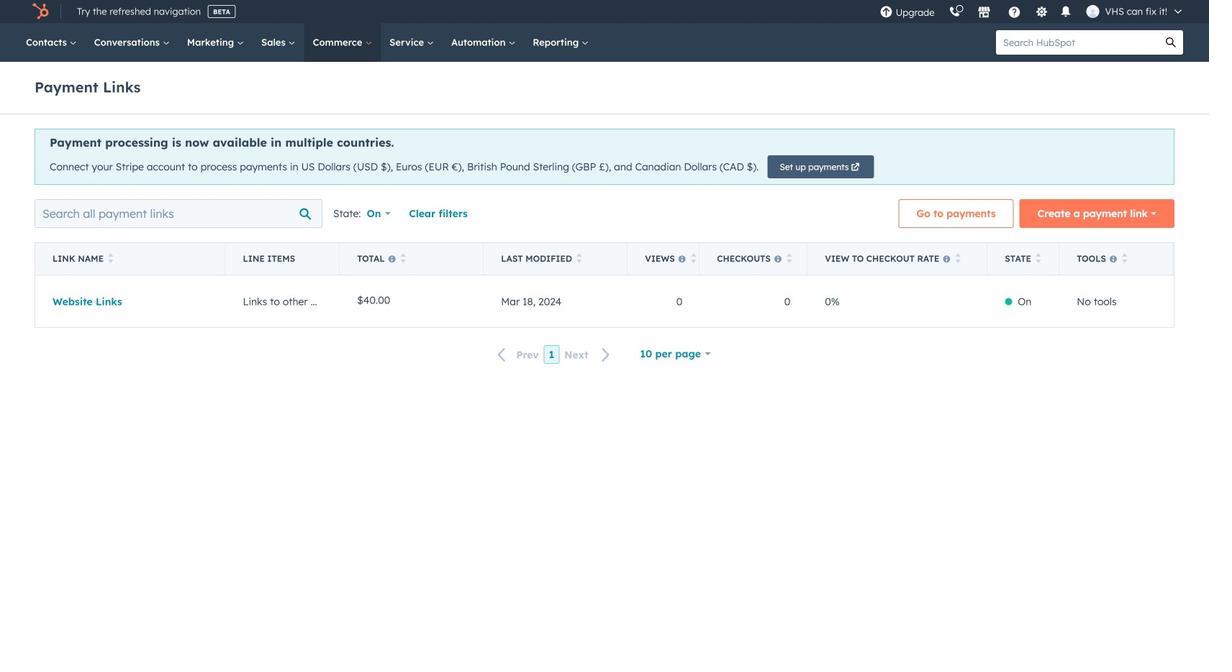 Task type: locate. For each thing, give the bounding box(es) containing it.
press to sort. image for sixth press to sort. element from the right
[[577, 253, 582, 263]]

3 press to sort. element from the left
[[577, 253, 582, 265]]

1 press to sort. image from the left
[[577, 253, 582, 263]]

4 press to sort. image from the left
[[1036, 253, 1041, 263]]

press to sort. image
[[577, 253, 582, 263], [691, 253, 696, 263], [787, 253, 792, 263], [1036, 253, 1041, 263]]

column header
[[226, 243, 340, 275]]

5 press to sort. element from the left
[[787, 253, 792, 265]]

3 press to sort. image from the left
[[956, 253, 961, 263]]

press to sort. element
[[108, 253, 113, 265], [401, 253, 406, 265], [577, 253, 582, 265], [691, 253, 696, 265], [787, 253, 792, 265], [956, 253, 961, 265], [1036, 253, 1041, 265], [1122, 253, 1128, 265]]

4 press to sort. image from the left
[[1122, 253, 1128, 263]]

1 press to sort. element from the left
[[108, 253, 113, 265]]

3 press to sort. image from the left
[[787, 253, 792, 263]]

press to sort. image
[[108, 253, 113, 263], [401, 253, 406, 263], [956, 253, 961, 263], [1122, 253, 1128, 263]]

7 press to sort. element from the left
[[1036, 253, 1041, 265]]

menu
[[873, 0, 1192, 23]]

8 press to sort. element from the left
[[1122, 253, 1128, 265]]

2 press to sort. image from the left
[[691, 253, 696, 263]]



Task type: describe. For each thing, give the bounding box(es) containing it.
press to sort. image for seventh press to sort. element from the left
[[1036, 253, 1041, 263]]

6 press to sort. element from the left
[[956, 253, 961, 265]]

Search search field
[[35, 199, 323, 228]]

press to sort. image for fourth press to sort. element
[[691, 253, 696, 263]]

terry turtle image
[[1087, 5, 1100, 18]]

1 press to sort. image from the left
[[108, 253, 113, 263]]

2 press to sort. image from the left
[[401, 253, 406, 263]]

Search HubSpot search field
[[996, 30, 1159, 55]]

2 press to sort. element from the left
[[401, 253, 406, 265]]

4 press to sort. element from the left
[[691, 253, 696, 265]]

marketplaces image
[[978, 6, 991, 19]]

pagination navigation
[[489, 346, 619, 365]]

press to sort. image for fifth press to sort. element
[[787, 253, 792, 263]]



Task type: vqa. For each thing, say whether or not it's contained in the screenshot.
second Press to sort. element from the left
yes



